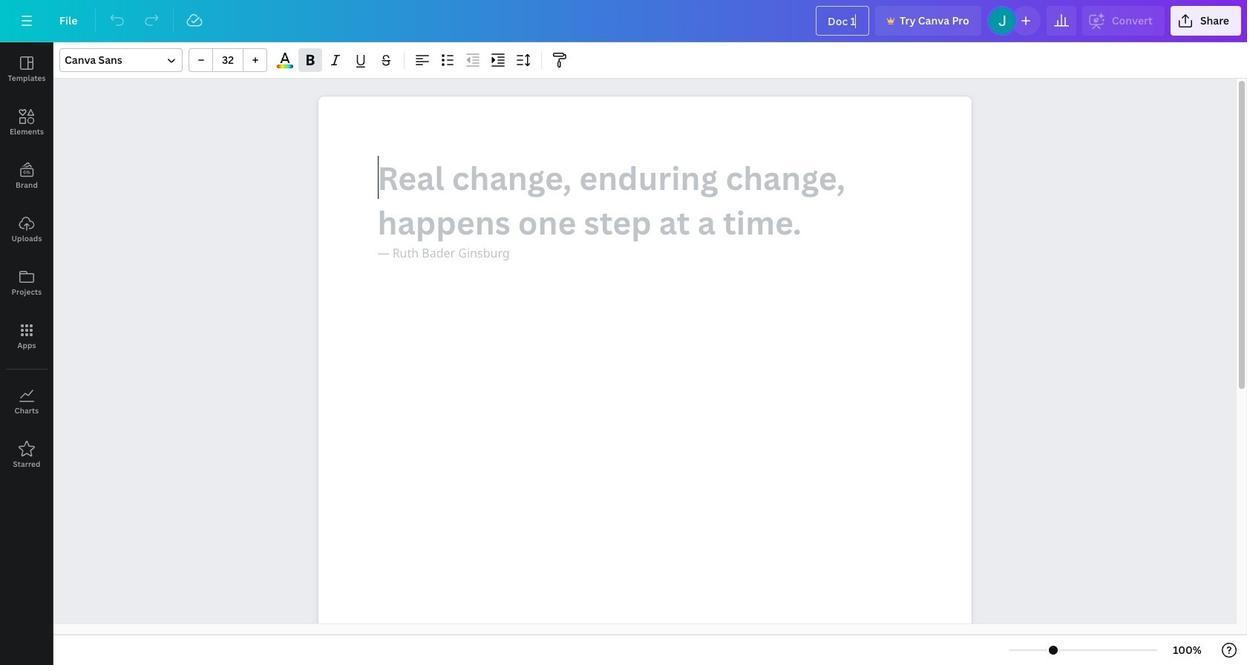 Task type: describe. For each thing, give the bounding box(es) containing it.
main menu bar
[[0, 0, 1247, 42]]

– – number field
[[218, 53, 238, 67]]

Zoom button
[[1163, 638, 1212, 662]]

side panel tab list
[[0, 42, 53, 482]]



Task type: vqa. For each thing, say whether or not it's contained in the screenshot.
"Design title" text field
yes



Task type: locate. For each thing, give the bounding box(es) containing it.
Design title text field
[[816, 6, 869, 36]]

None text field
[[318, 97, 971, 665]]

color range image
[[277, 65, 293, 68]]

group
[[189, 48, 267, 72]]



